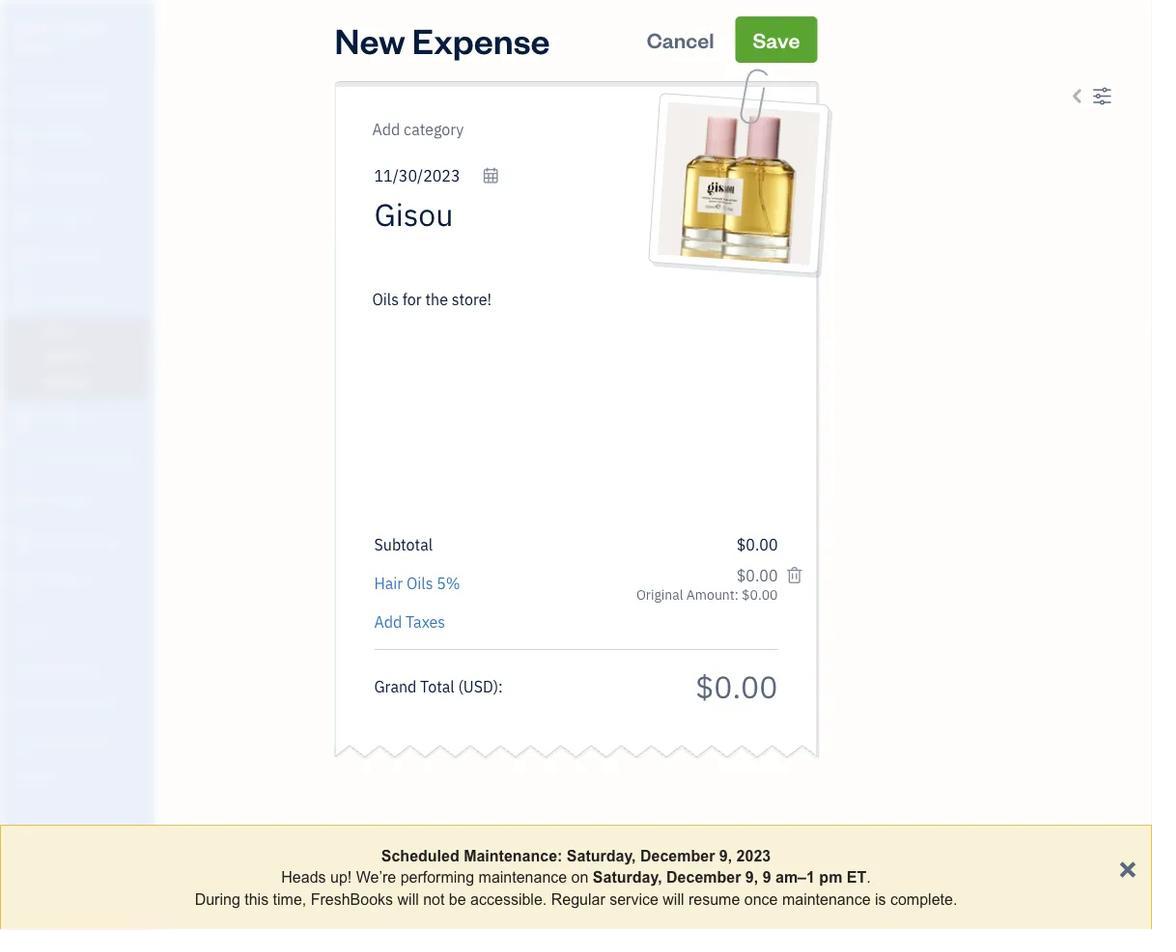Task type: describe. For each thing, give the bounding box(es) containing it.
0 horizontal spatial 9,
[[720, 847, 733, 865]]

chart image
[[13, 531, 36, 551]]

original
[[637, 586, 684, 604]]

1 vertical spatial saturday,
[[593, 869, 662, 886]]

team members
[[14, 660, 99, 676]]

is
[[875, 891, 887, 908]]

on
[[572, 869, 589, 886]]

report image
[[13, 572, 36, 591]]

hair
[[374, 573, 403, 594]]

oranges
[[52, 18, 106, 36]]

Category text field
[[372, 118, 538, 141]]

bank connections
[[14, 732, 113, 748]]

Merchant text field
[[374, 195, 639, 234]]

expense image
[[13, 289, 36, 308]]

team members link
[[5, 652, 149, 686]]

timer image
[[13, 450, 36, 470]]

hair oils 5 %
[[374, 573, 461, 594]]

5
[[437, 573, 446, 594]]

Date in MM/DD/YYYY format text field
[[374, 166, 500, 186]]

original amount: $0.00
[[637, 586, 778, 604]]

expense
[[412, 16, 550, 62]]

oils
[[407, 573, 433, 594]]

settings
[[14, 768, 59, 784]]

save button
[[736, 16, 818, 63]]

and
[[47, 696, 67, 712]]

1 vertical spatial 9,
[[746, 869, 759, 886]]

2 will from the left
[[663, 891, 685, 908]]

subtotal
[[374, 535, 433, 555]]

items and services link
[[5, 688, 149, 722]]

project image
[[13, 410, 36, 429]]

time,
[[273, 891, 307, 908]]

0 vertical spatial amount (usd) text field
[[736, 566, 778, 586]]

1 vertical spatial $0.00
[[742, 586, 778, 604]]

usd
[[464, 676, 493, 697]]

×
[[1119, 850, 1137, 885]]

cancel
[[647, 26, 715, 53]]

grand total ( usd ):
[[374, 676, 503, 697]]

delete tax image
[[786, 564, 804, 587]]

not
[[423, 891, 445, 908]]

resume
[[689, 891, 740, 908]]

0 vertical spatial saturday,
[[567, 847, 636, 865]]

add taxes button
[[374, 611, 446, 634]]

invoice image
[[13, 208, 36, 227]]

dashboard image
[[13, 86, 36, 105]]

once
[[745, 891, 778, 908]]

estimate image
[[13, 167, 36, 186]]

chevronleft image
[[1069, 84, 1089, 107]]

0 vertical spatial $0.00
[[737, 535, 778, 555]]

delete
[[687, 235, 734, 258]]

× button
[[1119, 850, 1137, 885]]

1 horizontal spatial maintenance
[[783, 891, 871, 908]]

complete.
[[891, 891, 958, 908]]

new
[[335, 16, 405, 62]]

up!
[[330, 869, 352, 886]]



Task type: locate. For each thing, give the bounding box(es) containing it.
9, left 9
[[746, 869, 759, 886]]

am–1
[[776, 869, 815, 886]]

et
[[847, 869, 867, 886]]

will
[[398, 891, 419, 908], [663, 891, 685, 908]]

delete image
[[687, 235, 782, 262]]

cancel button
[[630, 16, 732, 63]]

0 vertical spatial 9,
[[720, 847, 733, 865]]

0 vertical spatial maintenance
[[479, 869, 567, 886]]

× dialog
[[0, 825, 1153, 931]]

items
[[14, 696, 44, 712]]

%
[[446, 573, 461, 594]]

client image
[[13, 127, 36, 146]]

saturday, up service
[[593, 869, 662, 886]]

december
[[641, 847, 715, 865], [667, 869, 742, 886]]

1 vertical spatial december
[[667, 869, 742, 886]]

$0.00 up the amount:
[[737, 535, 778, 555]]

Amount (USD) text field
[[736, 566, 778, 586], [695, 666, 778, 707]]

items and services
[[14, 696, 116, 712]]

regular
[[551, 891, 606, 908]]

members
[[47, 660, 99, 676]]

ruby oranges owner
[[15, 18, 106, 54]]

bank connections link
[[5, 724, 149, 758]]

):
[[493, 676, 503, 697]]

will right service
[[663, 891, 685, 908]]

1 horizontal spatial will
[[663, 891, 685, 908]]

.
[[867, 869, 871, 886]]

freshbooks
[[311, 891, 393, 908]]

$0.00 left delete tax image
[[742, 586, 778, 604]]

grand
[[374, 676, 417, 697]]

image
[[736, 238, 782, 262]]

maintenance:
[[464, 847, 563, 865]]

Description text field
[[365, 288, 769, 520]]

saturday, up 'on'
[[567, 847, 636, 865]]

1 horizontal spatial 9,
[[746, 869, 759, 886]]

we're
[[356, 869, 396, 886]]

maintenance down pm
[[783, 891, 871, 908]]

settings link
[[5, 759, 149, 793]]

1 vertical spatial maintenance
[[783, 891, 871, 908]]

will left not
[[398, 891, 419, 908]]

add
[[374, 612, 402, 632]]

be
[[449, 891, 466, 908]]

amount (usd) text field down the amount:
[[695, 666, 778, 707]]

(
[[458, 676, 464, 697]]

saturday,
[[567, 847, 636, 865], [593, 869, 662, 886]]

0 vertical spatial december
[[641, 847, 715, 865]]

money image
[[13, 491, 36, 510]]

scheduled maintenance: saturday, december 9, 2023 heads up! we're performing maintenance on saturday, december 9, 9 am–1 pm et . during this time, freshbooks will not be accessible. regular service will resume once maintenance is complete.
[[195, 847, 958, 908]]

9, left 2023
[[720, 847, 733, 865]]

payment image
[[13, 248, 36, 268]]

heads
[[281, 869, 326, 886]]

0 horizontal spatial maintenance
[[479, 869, 567, 886]]

$0.00
[[737, 535, 778, 555], [742, 586, 778, 604]]

apps
[[14, 625, 43, 641]]

save
[[753, 26, 801, 53]]

amount (usd) text field left delete tax image
[[736, 566, 778, 586]]

performing
[[401, 869, 475, 886]]

service
[[610, 891, 659, 908]]

bank
[[14, 732, 42, 748]]

scheduled
[[381, 847, 460, 865]]

services
[[70, 696, 116, 712]]

main element
[[0, 0, 203, 931]]

connections
[[45, 732, 113, 748]]

this
[[245, 891, 269, 908]]

2023
[[737, 847, 771, 865]]

apps link
[[5, 616, 149, 650]]

accessible.
[[471, 891, 547, 908]]

settings image
[[1093, 84, 1113, 107]]

team
[[14, 660, 45, 676]]

add taxes
[[374, 612, 446, 632]]

delete image button
[[687, 233, 782, 263]]

maintenance down maintenance:
[[479, 869, 567, 886]]

taxes
[[406, 612, 446, 632]]

0 horizontal spatial will
[[398, 891, 419, 908]]

owner
[[15, 38, 54, 54]]

pm
[[820, 869, 843, 886]]

1 vertical spatial amount (usd) text field
[[695, 666, 778, 707]]

maintenance
[[479, 869, 567, 886], [783, 891, 871, 908]]

9,
[[720, 847, 733, 865], [746, 869, 759, 886]]

total
[[420, 676, 455, 697]]

1 will from the left
[[398, 891, 419, 908]]

new expense
[[335, 16, 550, 62]]

during
[[195, 891, 240, 908]]

amount:
[[687, 586, 739, 604]]

9
[[763, 869, 772, 886]]

ruby
[[15, 18, 49, 36]]



Task type: vqa. For each thing, say whether or not it's contained in the screenshot.
retainer summary
no



